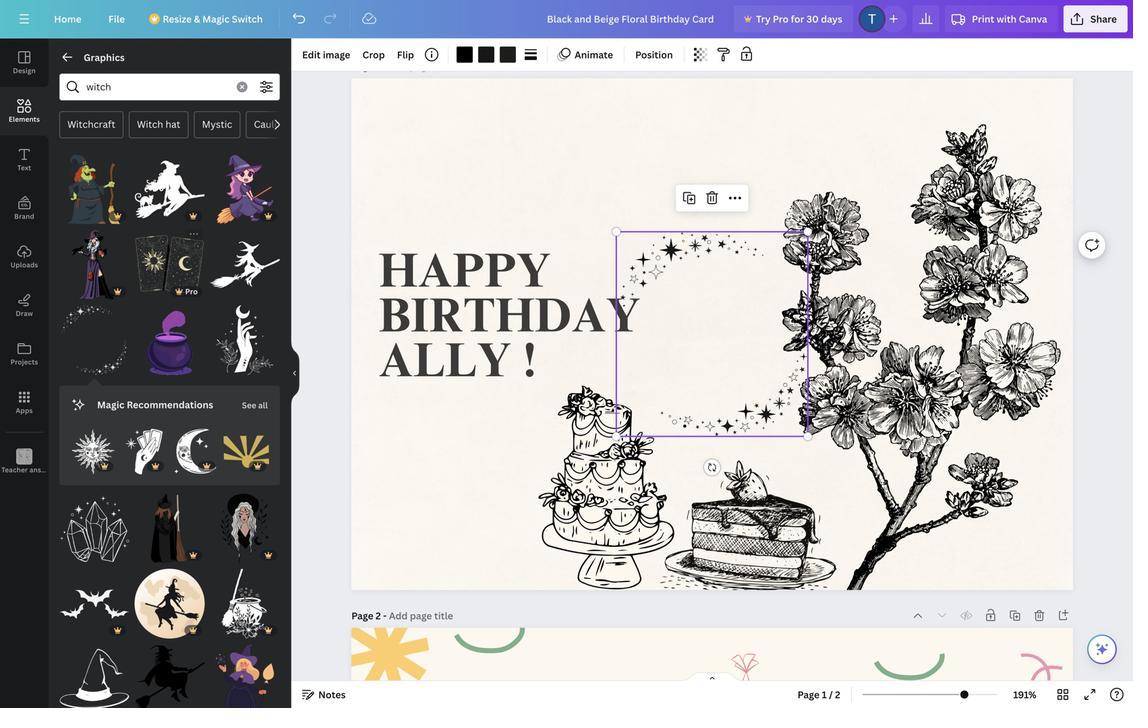 Task type: vqa. For each thing, say whether or not it's contained in the screenshot.
Import from app button
no



Task type: describe. For each thing, give the bounding box(es) containing it.
crop button
[[357, 44, 391, 65]]

mystic
[[202, 118, 232, 131]]

share
[[1091, 12, 1118, 25]]

color group
[[454, 44, 519, 65]]

page 1 / 2
[[798, 689, 841, 702]]

#1d1d1b image
[[500, 47, 516, 63]]

Design title text field
[[537, 5, 729, 32]]

Page title text field
[[389, 609, 455, 623]]

design button
[[0, 38, 49, 87]]

2 inside the page 1 / 2 button
[[836, 689, 841, 702]]

191%
[[1014, 689, 1037, 702]]

1 for /
[[822, 689, 827, 702]]

canva
[[1020, 12, 1048, 25]]

elements
[[9, 115, 40, 124]]

witch with raven illustration image
[[59, 230, 129, 300]]

switch
[[232, 12, 263, 25]]

notes button
[[297, 684, 351, 706]]

days
[[822, 12, 843, 25]]

;
[[23, 467, 25, 475]]

illustration of witch image
[[210, 494, 280, 564]]

#000000 image
[[457, 47, 473, 63]]

notes
[[319, 689, 346, 702]]

position
[[636, 48, 673, 61]]

see all button
[[241, 391, 269, 418]]

resize & magic switch button
[[141, 5, 274, 32]]

graphics
[[84, 51, 125, 64]]

mystic button
[[194, 111, 241, 138]]

hide image
[[291, 341, 300, 406]]

Page title text field
[[389, 59, 455, 73]]

animate button
[[553, 44, 619, 65]]

home link
[[43, 5, 92, 32]]

file
[[109, 12, 125, 25]]

witchcraft button
[[59, 111, 124, 138]]

print with canva button
[[946, 5, 1059, 32]]

draw button
[[0, 281, 49, 330]]

witch hat
[[137, 118, 181, 131]]

magic inside button
[[203, 12, 230, 25]]

all
[[258, 400, 268, 411]]

witch riding a broom silhouette illustration image
[[135, 645, 205, 709]]

see
[[242, 400, 257, 411]]

text
[[17, 163, 31, 172]]

apps
[[16, 406, 33, 415]]

pro group
[[135, 230, 205, 300]]

brand
[[14, 212, 34, 221]]

- for page 1 -
[[383, 60, 387, 73]]

191% button
[[1004, 684, 1048, 706]]

recommendations
[[127, 399, 213, 411]]

witch in broom isolated icon image
[[135, 569, 205, 639]]

1 for -
[[376, 60, 381, 73]]

flip
[[397, 48, 414, 61]]

see all
[[242, 400, 268, 411]]

0 vertical spatial 2
[[376, 610, 381, 623]]

ally !
[[379, 342, 537, 390]]

teacher answer keys
[[1, 466, 70, 475]]

sun, design element image
[[224, 429, 269, 475]]

flip button
[[392, 44, 420, 65]]

magic recommendations
[[97, 399, 213, 411]]

position button
[[630, 44, 679, 65]]

page for page 1
[[352, 60, 374, 73]]

birthday
[[379, 297, 641, 345]]



Task type: locate. For each thing, give the bounding box(es) containing it.
design
[[13, 66, 36, 75]]

1 left the /
[[822, 689, 827, 702]]

happy
[[379, 252, 551, 300]]

- left the flip button
[[383, 60, 387, 73]]

crop
[[363, 48, 385, 61]]

resize
[[163, 12, 192, 25]]

keys
[[55, 466, 70, 475]]

hat
[[166, 118, 181, 131]]

magic
[[203, 12, 230, 25], [97, 399, 125, 411]]

for
[[791, 12, 805, 25]]

cauldron button
[[246, 111, 304, 138]]

group
[[59, 146, 129, 225], [210, 146, 280, 225], [135, 155, 205, 225], [59, 222, 129, 300], [210, 222, 280, 300], [59, 297, 129, 375], [135, 297, 205, 375], [70, 421, 116, 475], [121, 421, 167, 475], [172, 421, 218, 475], [224, 421, 269, 475], [210, 486, 280, 564], [135, 494, 205, 564], [59, 561, 129, 639], [135, 561, 205, 639], [210, 569, 280, 639], [135, 645, 205, 709], [210, 645, 280, 709]]

home
[[54, 12, 82, 25]]

2 left page title text box
[[376, 610, 381, 623]]

young lovely witch illustration image
[[210, 645, 280, 709]]

page 1 -
[[352, 60, 389, 73]]

with
[[997, 12, 1017, 25]]

1 vertical spatial magic
[[97, 399, 125, 411]]

show pages image
[[680, 672, 745, 683]]

tarot cards illustration image
[[135, 230, 205, 300]]

witch - modern cartoon style character image
[[59, 155, 129, 225]]

1
[[376, 60, 381, 73], [822, 689, 827, 702]]

- for page 2 -
[[383, 610, 387, 623]]

1 inside the page 1 / 2 button
[[822, 689, 827, 702]]

try pro for 30 days button
[[734, 5, 854, 32]]

ally
[[379, 342, 512, 390]]

share button
[[1064, 5, 1129, 32]]

page right image
[[352, 60, 374, 73]]

page for page 2
[[352, 610, 374, 623]]

canva assistant image
[[1095, 642, 1111, 658]]

witch hat button
[[129, 111, 189, 138]]

30
[[807, 12, 819, 25]]

apps button
[[0, 379, 49, 427]]

1 horizontal spatial 1
[[822, 689, 827, 702]]

try
[[757, 12, 771, 25]]

page
[[352, 60, 374, 73], [352, 610, 374, 623], [798, 689, 820, 702]]

cauldron
[[254, 118, 296, 131]]

page left the /
[[798, 689, 820, 702]]

edit image
[[302, 48, 351, 61]]

try pro for 30 days
[[757, 12, 843, 25]]

0 vertical spatial pro
[[773, 12, 789, 25]]

&
[[194, 12, 200, 25]]

witch cartoon style illustration image
[[210, 155, 280, 225]]

0 horizontal spatial magic
[[97, 399, 125, 411]]

pro
[[773, 12, 789, 25], [185, 286, 198, 297]]

uploads button
[[0, 233, 49, 281]]

page 2 -
[[352, 610, 389, 623]]

0 horizontal spatial 1
[[376, 60, 381, 73]]

1 vertical spatial pro
[[185, 286, 198, 297]]

page inside button
[[798, 689, 820, 702]]

edit image button
[[297, 44, 356, 65]]

Search graphics search field
[[86, 74, 229, 100]]

1 horizontal spatial 2
[[836, 689, 841, 702]]

-
[[383, 60, 387, 73], [383, 610, 387, 623]]

image
[[323, 48, 351, 61]]

text button
[[0, 136, 49, 184]]

witchcraft
[[67, 118, 116, 131]]

edit
[[302, 48, 321, 61]]

1 left the flip button
[[376, 60, 381, 73]]

resize & magic switch
[[163, 12, 263, 25]]

magic right the &
[[203, 12, 230, 25]]

0 horizontal spatial 2
[[376, 610, 381, 623]]

print with canva
[[973, 12, 1048, 25]]

/
[[830, 689, 834, 702]]

2 vertical spatial page
[[798, 689, 820, 702]]

projects button
[[0, 330, 49, 379]]

1 vertical spatial -
[[383, 610, 387, 623]]

witch
[[137, 118, 163, 131]]

1 horizontal spatial magic
[[203, 12, 230, 25]]

1 vertical spatial 1
[[822, 689, 827, 702]]

main menu bar
[[0, 0, 1134, 38]]

1 vertical spatial page
[[352, 610, 374, 623]]

#1d1d1b image
[[500, 47, 516, 63]]

2 right the /
[[836, 689, 841, 702]]

#171717 image
[[479, 47, 495, 63], [479, 47, 495, 63]]

side panel tab list
[[0, 38, 70, 487]]

- left page title text box
[[383, 610, 387, 623]]

page left page title text box
[[352, 610, 374, 623]]

#000000 image
[[457, 47, 473, 63]]

magic left "recommendations" on the bottom of the page
[[97, 399, 125, 411]]

0 horizontal spatial pro
[[185, 286, 198, 297]]

projects
[[11, 358, 38, 367]]

uploads
[[10, 261, 38, 270]]

brand button
[[0, 184, 49, 233]]

page 1 / 2 button
[[793, 684, 846, 706]]

print
[[973, 12, 995, 25]]

0 vertical spatial 1
[[376, 60, 381, 73]]

draw
[[16, 309, 33, 318]]

!
[[524, 342, 537, 390]]

file button
[[98, 5, 136, 32]]

teacher
[[1, 466, 28, 475]]

witch halloween illustration image
[[135, 494, 205, 564]]

1 horizontal spatial pro
[[773, 12, 789, 25]]

answer
[[29, 466, 53, 475]]

0 vertical spatial page
[[352, 60, 374, 73]]

animate
[[575, 48, 614, 61]]

1 vertical spatial 2
[[836, 689, 841, 702]]

elements button
[[0, 87, 49, 136]]

pro inside button
[[773, 12, 789, 25]]

pro inside group
[[185, 286, 198, 297]]

2
[[376, 610, 381, 623], [836, 689, 841, 702]]

0 vertical spatial magic
[[203, 12, 230, 25]]

0 vertical spatial -
[[383, 60, 387, 73]]



